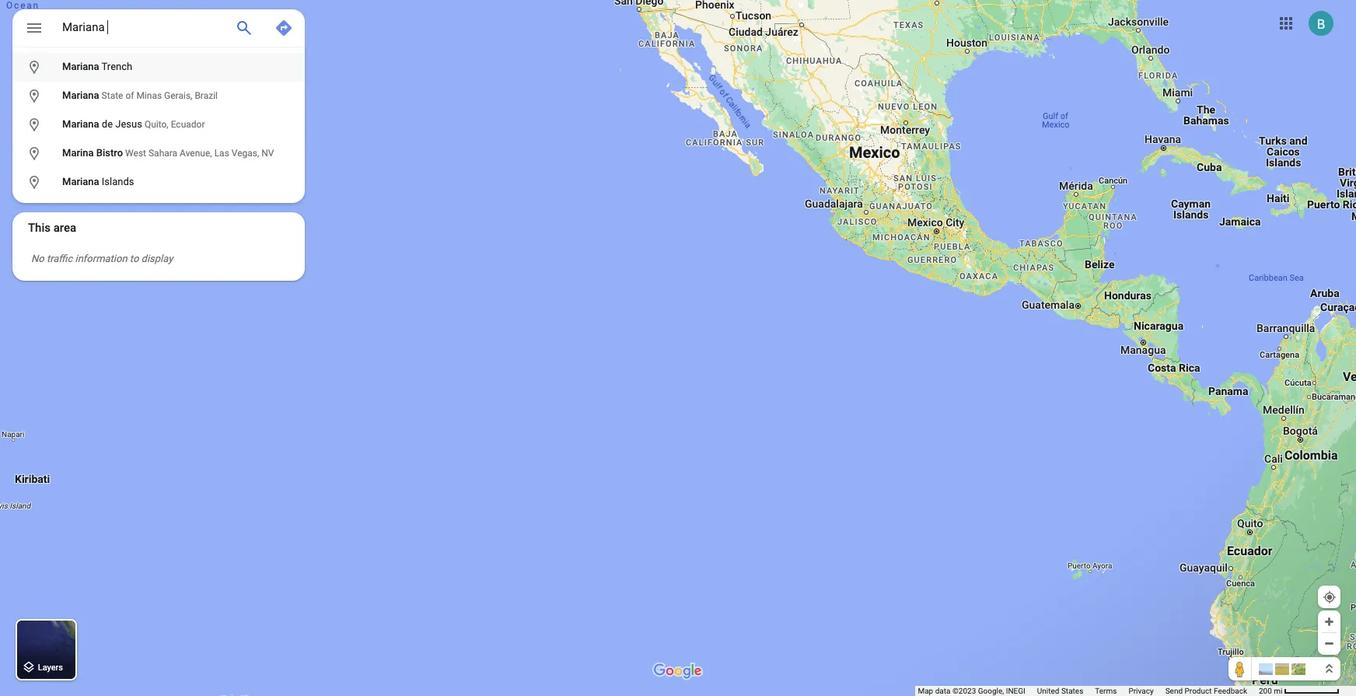 Task type: locate. For each thing, give the bounding box(es) containing it.
inegi
[[1006, 687, 1026, 695]]

None field
[[62, 18, 222, 37]]

footer
[[918, 686, 1259, 696]]

mariana state of minas gerais, brazil
[[62, 89, 218, 101]]

feedback
[[1214, 687, 1247, 695]]

quito,
[[145, 119, 169, 130]]

1 mariana from the top
[[62, 61, 99, 72]]

200 mi button
[[1259, 687, 1340, 695]]

3 mariana from the top
[[62, 118, 99, 130]]

mariana for mariana state of minas gerais, brazil
[[62, 89, 99, 101]]

jesus
[[115, 118, 142, 130]]

mariana left de
[[62, 118, 99, 130]]

footer inside google maps element
[[918, 686, 1259, 696]]

1  cell from the top
[[12, 57, 295, 77]]

mariana islands
[[62, 176, 134, 187]]

 cell up minas
[[12, 57, 295, 77]]

4  from the top
[[26, 143, 42, 163]]

Search Google Maps field
[[12, 9, 305, 47]]

islands
[[102, 176, 134, 187]]

 cell down minas
[[12, 115, 295, 134]]

sahara
[[149, 148, 177, 159]]

3  from the top
[[26, 115, 42, 134]]

 cell inside row
[[12, 57, 295, 77]]

states
[[1061, 687, 1084, 695]]

 cell down quito,
[[12, 143, 295, 163]]

200 mi
[[1259, 687, 1283, 695]]

5  from the top
[[26, 172, 42, 192]]

terms
[[1095, 687, 1117, 695]]

las
[[214, 148, 229, 159]]

footer containing map data ©2023 google, inegi
[[918, 686, 1259, 696]]

5  cell from the top
[[12, 172, 295, 192]]

vegas,
[[232, 148, 259, 159]]

send
[[1166, 687, 1183, 695]]

mariana left "state"
[[62, 89, 99, 101]]

 cell down  row
[[12, 86, 295, 105]]

privacy button
[[1129, 686, 1154, 696]]

no traffic information to display
[[31, 253, 173, 264]]

united states
[[1037, 687, 1084, 695]]

None search field
[[12, 9, 305, 203]]

none search field inside google maps element
[[12, 9, 305, 203]]

google account: brad klo  
(klobrad84@gmail.com) image
[[1309, 11, 1334, 35]]

 cell down "sahara"
[[12, 172, 295, 192]]

map
[[918, 687, 933, 695]]

display
[[141, 253, 173, 264]]

200
[[1259, 687, 1272, 695]]

google maps element
[[0, 0, 1356, 696]]

layers
[[38, 663, 63, 673]]

de
[[102, 118, 113, 130]]

4 mariana from the top
[[62, 176, 99, 187]]

terms button
[[1095, 686, 1117, 696]]

mariana inside  row
[[62, 61, 99, 72]]

mariana left trench
[[62, 61, 99, 72]]

1  from the top
[[26, 57, 42, 77]]

mariana trench
[[62, 61, 132, 72]]

mariana
[[62, 61, 99, 72], [62, 89, 99, 101], [62, 118, 99, 130], [62, 176, 99, 187]]

traffic region
[[12, 237, 305, 281]]

traffic
[[47, 253, 73, 264]]

mariana down marina
[[62, 176, 99, 187]]

mi
[[1274, 687, 1283, 695]]

nv
[[262, 148, 274, 159]]

2  from the top
[[26, 86, 42, 105]]


[[26, 57, 42, 77], [26, 86, 42, 105], [26, 115, 42, 134], [26, 143, 42, 163], [26, 172, 42, 192]]

none search field containing 
[[12, 9, 305, 203]]

 button
[[12, 9, 56, 50]]

united states button
[[1037, 686, 1084, 696]]

state
[[102, 90, 123, 101]]

show street view coverage image
[[1229, 657, 1252, 680]]

©2023
[[953, 687, 976, 695]]

this
[[28, 221, 51, 235]]

 cell
[[12, 57, 295, 77], [12, 86, 295, 105], [12, 115, 295, 134], [12, 143, 295, 163], [12, 172, 295, 192]]

2 mariana from the top
[[62, 89, 99, 101]]

avenue,
[[180, 148, 212, 159]]

data
[[935, 687, 951, 695]]

google,
[[978, 687, 1004, 695]]



Task type: vqa. For each thing, say whether or not it's contained in the screenshot.
Bistro
yes



Task type: describe. For each thing, give the bounding box(es) containing it.
privacy
[[1129, 687, 1154, 695]]

mariana for mariana islands
[[62, 176, 99, 187]]

information
[[75, 253, 127, 264]]

send product feedback button
[[1166, 686, 1247, 696]]

mariana for mariana trench
[[62, 61, 99, 72]]

4  cell from the top
[[12, 143, 295, 163]]

3  cell from the top
[[12, 115, 295, 134]]

ecuador
[[171, 119, 205, 130]]

suggestions grid
[[12, 47, 305, 203]]

mariana de jesus quito, ecuador
[[62, 118, 205, 130]]

west
[[125, 148, 146, 159]]

none field inside search google maps field
[[62, 18, 222, 37]]

united
[[1037, 687, 1060, 695]]

 inside row
[[26, 57, 42, 77]]

map data ©2023 google, inegi
[[918, 687, 1026, 695]]

product
[[1185, 687, 1212, 695]]

2  cell from the top
[[12, 86, 295, 105]]

 for state
[[26, 86, 42, 105]]

minas
[[136, 90, 162, 101]]

mariana for mariana de jesus quito, ecuador
[[62, 118, 99, 130]]

zoom in image
[[1324, 616, 1335, 628]]

brazil
[[195, 90, 218, 101]]

of
[[126, 90, 134, 101]]

this area
[[28, 221, 76, 235]]

 for de
[[26, 115, 42, 134]]

marina bistro west sahara avenue, las vegas, nv
[[62, 147, 274, 159]]

 row
[[12, 53, 305, 82]]

 for bistro
[[26, 143, 42, 163]]

bistro
[[96, 147, 123, 159]]

trench
[[102, 61, 132, 72]]

this area region
[[12, 212, 305, 281]]

show your location image
[[1323, 590, 1337, 604]]

zoom out image
[[1324, 638, 1335, 649]]

no
[[31, 253, 44, 264]]

to
[[130, 253, 139, 264]]


[[25, 17, 44, 39]]

area
[[53, 221, 76, 235]]

marina
[[62, 147, 94, 159]]

gerais,
[[164, 90, 192, 101]]

send product feedback
[[1166, 687, 1247, 695]]



